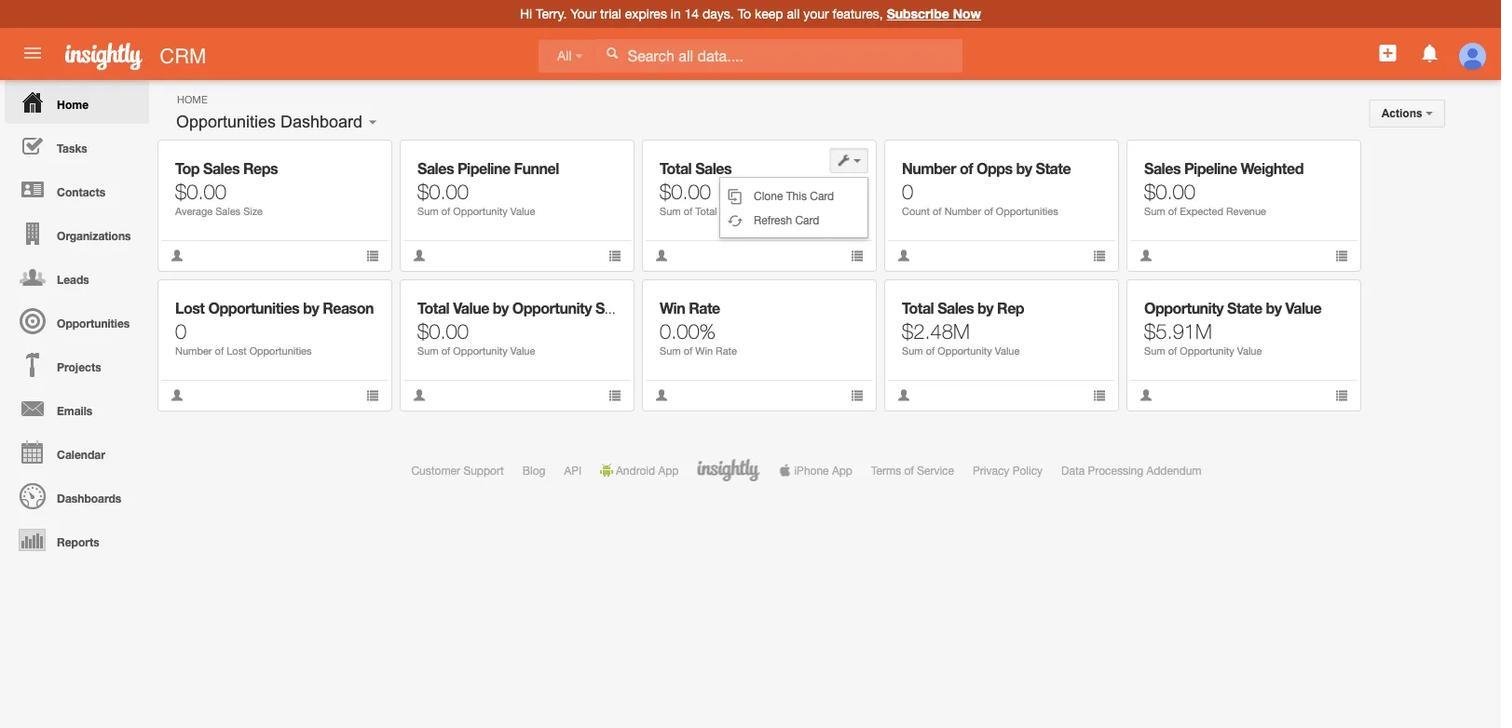 Task type: locate. For each thing, give the bounding box(es) containing it.
1 pipeline from the left
[[458, 160, 510, 178]]

by inside the opportunity state by value $5.91m sum of opportunity value
[[1266, 300, 1282, 317]]

user image for sum
[[1140, 389, 1153, 402]]

1 horizontal spatial home
[[177, 93, 208, 105]]

app for android app
[[659, 464, 679, 477]]

1 horizontal spatial list image
[[609, 249, 622, 262]]

value inside sales pipeline funnel $0.00 sum of opportunity value
[[511, 206, 535, 218]]

sales
[[203, 160, 240, 178], [418, 160, 454, 178], [696, 160, 732, 178], [1145, 160, 1181, 178], [216, 206, 241, 218], [720, 206, 745, 218], [938, 300, 974, 317]]

sum inside total value by opportunity state $0.00 sum of opportunity value
[[418, 345, 439, 357]]

number inside lost opportunities by reason 0 number of lost opportunities
[[175, 345, 212, 357]]

weighted
[[1241, 160, 1304, 178]]

refresh card
[[754, 213, 820, 227]]

list image for reason
[[366, 389, 379, 402]]

sales pipeline weighted $0.00 sum of expected revenue
[[1145, 160, 1304, 218]]

list image for total sales
[[849, 247, 862, 261]]

top sales reps link
[[175, 160, 278, 178]]

leads
[[57, 273, 89, 286]]

0 inside lost opportunities by reason 0 number of lost opportunities
[[175, 319, 187, 343]]

of inside sales pipeline funnel $0.00 sum of opportunity value
[[442, 206, 450, 218]]

app right iphone
[[832, 464, 853, 477]]

dashboards link
[[5, 474, 149, 518]]

$5.91m
[[1145, 319, 1213, 343]]

home up tasks link
[[57, 98, 89, 111]]

0
[[902, 179, 914, 203], [175, 319, 187, 343]]

state for $0.00
[[596, 300, 631, 317]]

0 horizontal spatial pipeline
[[458, 160, 510, 178]]

subscribe
[[887, 6, 950, 21]]

privacy
[[973, 464, 1010, 477]]

blog
[[523, 464, 546, 477]]

win
[[660, 300, 685, 317], [696, 345, 713, 357]]

user image
[[171, 249, 184, 262], [413, 249, 426, 262], [171, 389, 184, 402], [898, 389, 911, 402]]

$0.00 inside total value by opportunity state $0.00 sum of opportunity value
[[418, 319, 469, 343]]

navigation
[[0, 80, 149, 562]]

0 horizontal spatial lost
[[175, 300, 205, 317]]

total sales $0.00 sum of total sales value
[[660, 160, 773, 218]]

rate down the win rate 'link'
[[716, 345, 737, 357]]

$0.00 for sales pipeline weighted
[[1145, 179, 1196, 203]]

api
[[564, 464, 582, 477]]

list image for total sales by rep
[[1093, 389, 1107, 402]]

total inside total sales by rep $2.48m sum of opportunity value
[[902, 300, 934, 317]]

pipeline up 'expected'
[[1185, 160, 1238, 178]]

by inside total value by opportunity state $0.00 sum of opportunity value
[[493, 300, 509, 317]]

opps
[[977, 160, 1013, 178]]

pipeline inside sales pipeline weighted $0.00 sum of expected revenue
[[1185, 160, 1238, 178]]

1 vertical spatial list image
[[366, 389, 379, 402]]

$0.00 up "average"
[[175, 179, 227, 203]]

contacts link
[[5, 168, 149, 212]]

card
[[810, 189, 835, 202], [796, 213, 820, 227]]

1 horizontal spatial app
[[832, 464, 853, 477]]

opportunity
[[453, 206, 508, 218], [513, 300, 592, 317], [1145, 300, 1224, 317], [453, 345, 508, 357], [938, 345, 993, 357], [1180, 345, 1235, 357]]

user image for win
[[655, 389, 668, 402]]

by for $0.00
[[493, 300, 509, 317]]

value inside total sales by rep $2.48m sum of opportunity value
[[995, 345, 1020, 357]]

number down lost opportunities by reason link
[[175, 345, 212, 357]]

rate
[[689, 300, 720, 317], [716, 345, 737, 357]]

user image down $5.91m
[[1140, 389, 1153, 402]]

hi
[[520, 6, 532, 21]]

of inside the win rate 0.00% sum of win rate
[[684, 345, 693, 357]]

pipeline
[[458, 160, 510, 178], [1185, 160, 1238, 178]]

1 vertical spatial number
[[945, 206, 982, 218]]

card right this
[[810, 189, 835, 202]]

top
[[175, 160, 200, 178]]

customer support
[[411, 464, 504, 477]]

number up the count
[[902, 160, 956, 178]]

of down $2.48m
[[926, 345, 935, 357]]

user image up $5.91m
[[1140, 249, 1153, 262]]

of down the sales pipeline funnel 'link'
[[442, 206, 450, 218]]

wrench image
[[353, 154, 366, 167], [838, 154, 851, 167], [1080, 154, 1093, 167], [595, 294, 608, 307], [1080, 294, 1093, 307]]

blog link
[[523, 464, 546, 477]]

all link
[[539, 40, 595, 73]]

wrench image
[[595, 154, 608, 167], [1322, 154, 1336, 167], [353, 294, 366, 307], [838, 294, 851, 307], [1322, 294, 1336, 307]]

sum inside total sales $0.00 sum of total sales value
[[660, 206, 681, 218]]

white image
[[606, 47, 619, 60]]

$0.00 down total sales 'link'
[[660, 179, 711, 203]]

wrench image left the win rate 'link'
[[595, 294, 608, 307]]

by inside total sales by rep $2.48m sum of opportunity value
[[978, 300, 994, 317]]

0 horizontal spatial app
[[659, 464, 679, 477]]

$2.48m
[[902, 319, 970, 343]]

api link
[[564, 464, 582, 477]]

win up 0.00%
[[660, 300, 685, 317]]

home down crm
[[177, 93, 208, 105]]

1 vertical spatial card
[[796, 213, 820, 227]]

user image down 0.00%
[[655, 389, 668, 402]]

0 horizontal spatial home
[[57, 98, 89, 111]]

opportunity inside sales pipeline funnel $0.00 sum of opportunity value
[[453, 206, 508, 218]]

0 vertical spatial rate
[[689, 300, 720, 317]]

list image
[[849, 247, 862, 261], [366, 249, 379, 262], [1093, 249, 1107, 262], [1336, 249, 1349, 262], [609, 389, 622, 402], [851, 389, 864, 402], [1093, 389, 1107, 402], [1336, 389, 1349, 402]]

1 horizontal spatial win
[[696, 345, 713, 357]]

0 vertical spatial list image
[[609, 249, 622, 262]]

user image for $0.00
[[413, 389, 426, 402]]

of
[[960, 160, 973, 178], [442, 206, 450, 218], [684, 206, 693, 218], [933, 206, 942, 218], [985, 206, 994, 218], [1169, 206, 1178, 218], [215, 345, 224, 357], [442, 345, 450, 357], [684, 345, 693, 357], [926, 345, 935, 357], [1169, 345, 1178, 357], [905, 464, 914, 477]]

of down total value by opportunity state 'link'
[[442, 345, 450, 357]]

total for state
[[418, 300, 450, 317]]

number
[[902, 160, 956, 178], [945, 206, 982, 218], [175, 345, 212, 357]]

pipeline left funnel
[[458, 160, 510, 178]]

of right the count
[[933, 206, 942, 218]]

user image
[[653, 247, 667, 261], [898, 249, 911, 262], [1140, 249, 1153, 262], [413, 389, 426, 402], [655, 389, 668, 402], [1140, 389, 1153, 402]]

your
[[804, 6, 829, 21]]

state inside total value by opportunity state $0.00 sum of opportunity value
[[596, 300, 631, 317]]

user image for sum
[[413, 249, 426, 262]]

organizations link
[[5, 212, 149, 255]]

number right the count
[[945, 206, 982, 218]]

android app
[[616, 464, 679, 477]]

emails
[[57, 405, 93, 418]]

this
[[786, 189, 807, 202]]

by inside lost opportunities by reason 0 number of lost opportunities
[[303, 300, 319, 317]]

2 horizontal spatial state
[[1228, 300, 1263, 317]]

state
[[1036, 160, 1071, 178], [596, 300, 631, 317], [1228, 300, 1263, 317]]

list image for number of opps by state
[[1093, 249, 1107, 262]]

value
[[511, 206, 535, 218], [748, 206, 773, 218], [453, 300, 489, 317], [1286, 300, 1322, 317], [511, 345, 535, 357], [995, 345, 1020, 357], [1238, 345, 1263, 357]]

total sales by rep $2.48m sum of opportunity value
[[902, 300, 1025, 357]]

user image for average
[[171, 249, 184, 262]]

card inside button
[[796, 213, 820, 227]]

pipeline for weighted
[[1185, 160, 1238, 178]]

0 vertical spatial card
[[810, 189, 835, 202]]

state inside number of opps by state 0 count of number of opportunities
[[1036, 160, 1071, 178]]

average
[[175, 206, 213, 218]]

0 horizontal spatial 0
[[175, 319, 187, 343]]

of down lost opportunities by reason link
[[215, 345, 224, 357]]

wrench image for 0.00%
[[838, 294, 851, 307]]

0.00%
[[660, 319, 716, 343]]

1 vertical spatial 0
[[175, 319, 187, 343]]

iphone
[[795, 464, 829, 477]]

user image up the "customer"
[[413, 389, 426, 402]]

0 horizontal spatial list image
[[366, 389, 379, 402]]

1 horizontal spatial state
[[1036, 160, 1071, 178]]

1 vertical spatial win
[[696, 345, 713, 357]]

rate up 0.00%
[[689, 300, 720, 317]]

1 vertical spatial lost
[[227, 345, 247, 357]]

win down 0.00%
[[696, 345, 713, 357]]

2 pipeline from the left
[[1185, 160, 1238, 178]]

$0.00 inside top sales reps $0.00 average sales size
[[175, 179, 227, 203]]

of inside total sales by rep $2.48m sum of opportunity value
[[926, 345, 935, 357]]

1 app from the left
[[659, 464, 679, 477]]

0 horizontal spatial win
[[660, 300, 685, 317]]

card down this
[[796, 213, 820, 227]]

user image up the win rate 'link'
[[653, 247, 667, 261]]

1 horizontal spatial pipeline
[[1185, 160, 1238, 178]]

processing
[[1088, 464, 1144, 477]]

user image for 0
[[171, 389, 184, 402]]

$0.00
[[175, 179, 227, 203], [418, 179, 469, 203], [660, 179, 711, 203], [1145, 179, 1196, 203], [418, 319, 469, 343]]

terms of service
[[872, 464, 955, 477]]

$0.00 down total value by opportunity state 'link'
[[418, 319, 469, 343]]

clone
[[754, 189, 783, 202]]

funnel
[[514, 160, 559, 178]]

total inside total value by opportunity state $0.00 sum of opportunity value
[[418, 300, 450, 317]]

app
[[659, 464, 679, 477], [832, 464, 853, 477]]

opportunities
[[176, 112, 276, 131], [996, 206, 1059, 218], [208, 300, 299, 317], [57, 317, 130, 330], [250, 345, 312, 357]]

$0.00 down the sales pipeline funnel 'link'
[[418, 179, 469, 203]]

projects
[[57, 361, 101, 374]]

of down total sales 'link'
[[684, 206, 693, 218]]

$0.00 inside sales pipeline weighted $0.00 sum of expected revenue
[[1145, 179, 1196, 203]]

wrench image for funnel
[[595, 154, 608, 167]]

of left 'expected'
[[1169, 206, 1178, 218]]

$0.00 inside sales pipeline funnel $0.00 sum of opportunity value
[[418, 179, 469, 203]]

wrench image right the rep
[[1080, 294, 1093, 307]]

revenue
[[1227, 206, 1267, 218]]

2 app from the left
[[832, 464, 853, 477]]

sales inside sales pipeline weighted $0.00 sum of expected revenue
[[1145, 160, 1181, 178]]

list image for total value by opportunity state
[[609, 389, 622, 402]]

pipeline inside sales pipeline funnel $0.00 sum of opportunity value
[[458, 160, 510, 178]]

0 vertical spatial 0
[[902, 179, 914, 203]]

user image down the count
[[898, 249, 911, 262]]

0 horizontal spatial state
[[596, 300, 631, 317]]

wrench image right 'opps'
[[1080, 154, 1093, 167]]

2 vertical spatial number
[[175, 345, 212, 357]]

app right 'android'
[[659, 464, 679, 477]]

service
[[918, 464, 955, 477]]

by for $5.91m
[[1266, 300, 1282, 317]]

sales pipeline weighted link
[[1145, 160, 1304, 178]]

of down 0.00%
[[684, 345, 693, 357]]

list image
[[609, 249, 622, 262], [366, 389, 379, 402]]

sum inside the win rate 0.00% sum of win rate
[[660, 345, 681, 357]]

emails link
[[5, 387, 149, 431]]

sum inside sales pipeline weighted $0.00 sum of expected revenue
[[1145, 206, 1166, 218]]

hi terry. your trial expires in 14 days. to keep all your features, subscribe now
[[520, 6, 982, 21]]

total sales link
[[660, 160, 732, 178]]

opportunities inside number of opps by state 0 count of number of opportunities
[[996, 206, 1059, 218]]

actions
[[1382, 107, 1426, 120]]

days.
[[703, 6, 734, 21]]

of down $5.91m
[[1169, 345, 1178, 357]]

customer
[[411, 464, 461, 477]]

$0.00 up 'expected'
[[1145, 179, 1196, 203]]

expected
[[1180, 206, 1224, 218]]

pipeline for funnel
[[458, 160, 510, 178]]

1 vertical spatial rate
[[716, 345, 737, 357]]

lost opportunities by reason 0 number of lost opportunities
[[175, 300, 374, 357]]

1 horizontal spatial 0
[[902, 179, 914, 203]]

features,
[[833, 6, 883, 21]]

wrench image down dashboard
[[353, 154, 366, 167]]

addendum
[[1147, 464, 1202, 477]]



Task type: vqa. For each thing, say whether or not it's contained in the screenshot.
5
no



Task type: describe. For each thing, give the bounding box(es) containing it.
total value by opportunity state link
[[418, 300, 631, 317]]

data processing addendum link
[[1062, 464, 1202, 477]]

by inside number of opps by state 0 count of number of opportunities
[[1017, 160, 1033, 178]]

sum inside sales pipeline funnel $0.00 sum of opportunity value
[[418, 206, 439, 218]]

user image for total
[[653, 247, 667, 261]]

total sales by rep link
[[902, 300, 1025, 317]]

android app link
[[600, 464, 679, 477]]

now
[[953, 6, 982, 21]]

of inside total value by opportunity state $0.00 sum of opportunity value
[[442, 345, 450, 357]]

sum inside total sales by rep $2.48m sum of opportunity value
[[902, 345, 923, 357]]

1 horizontal spatial lost
[[227, 345, 247, 357]]

sales pipeline funnel $0.00 sum of opportunity value
[[418, 160, 559, 218]]

leads link
[[5, 255, 149, 299]]

14
[[685, 6, 699, 21]]

crm
[[160, 44, 206, 68]]

tasks link
[[5, 124, 149, 168]]

list image for sales pipeline weighted
[[1336, 249, 1349, 262]]

number of opps by state 0 count of number of opportunities
[[902, 160, 1071, 218]]

user image for of
[[1140, 249, 1153, 262]]

win rate 0.00% sum of win rate
[[660, 300, 737, 357]]

top sales reps $0.00 average sales size
[[175, 160, 278, 218]]

0 vertical spatial number
[[902, 160, 956, 178]]

all
[[557, 49, 572, 63]]

wrench image for weighted
[[1322, 154, 1336, 167]]

projects link
[[5, 343, 149, 387]]

clone this card button
[[721, 184, 868, 208]]

tasks
[[57, 142, 87, 155]]

data processing addendum
[[1062, 464, 1202, 477]]

wrench image for $2.48m
[[1080, 294, 1093, 307]]

wrench image for $0.00
[[353, 154, 366, 167]]

wrench image up 'clone this card' button
[[838, 154, 851, 167]]

opportunities link
[[5, 299, 149, 343]]

iphone app link
[[779, 464, 853, 477]]

win rate link
[[660, 300, 720, 317]]

$0.00 inside total sales $0.00 sum of total sales value
[[660, 179, 711, 203]]

opportunity state by value link
[[1145, 300, 1322, 317]]

android
[[616, 464, 655, 477]]

of inside sales pipeline weighted $0.00 sum of expected revenue
[[1169, 206, 1178, 218]]

dashboards
[[57, 492, 121, 505]]

home inside home link
[[57, 98, 89, 111]]

keep
[[755, 6, 784, 21]]

user image for 0
[[898, 249, 911, 262]]

opportunity state by value $5.91m sum of opportunity value
[[1145, 300, 1322, 357]]

$0.00 for top sales reps
[[175, 179, 227, 203]]

list image for top sales reps
[[366, 249, 379, 262]]

total value by opportunity state $0.00 sum of opportunity value
[[418, 300, 631, 357]]

refresh
[[754, 213, 792, 227]]

terry.
[[536, 6, 567, 21]]

value inside total sales $0.00 sum of total sales value
[[748, 206, 773, 218]]

data
[[1062, 464, 1085, 477]]

clone this card
[[754, 189, 835, 202]]

opportunities dashboard button
[[170, 108, 369, 136]]

lost opportunities by reason link
[[175, 300, 374, 317]]

opportunity inside total sales by rep $2.48m sum of opportunity value
[[938, 345, 993, 357]]

of inside total sales $0.00 sum of total sales value
[[684, 206, 693, 218]]

total for of
[[660, 160, 692, 178]]

by for $2.48m
[[978, 300, 994, 317]]

sum inside the opportunity state by value $5.91m sum of opportunity value
[[1145, 345, 1166, 357]]

navigation containing home
[[0, 80, 149, 562]]

terms of service link
[[872, 464, 955, 477]]

of down number of opps by state 'link'
[[985, 206, 994, 218]]

sales inside sales pipeline funnel $0.00 sum of opportunity value
[[418, 160, 454, 178]]

sales pipeline funnel link
[[418, 160, 559, 178]]

notifications image
[[1419, 42, 1442, 64]]

state inside the opportunity state by value $5.91m sum of opportunity value
[[1228, 300, 1263, 317]]

card inside button
[[810, 189, 835, 202]]

calendar link
[[5, 431, 149, 474]]

customer support link
[[411, 464, 504, 477]]

reports
[[57, 536, 99, 549]]

opportunities inside opportunities link
[[57, 317, 130, 330]]

subscribe now link
[[887, 6, 982, 21]]

privacy policy link
[[973, 464, 1043, 477]]

0 vertical spatial lost
[[175, 300, 205, 317]]

wrench image for 0
[[1080, 154, 1093, 167]]

of inside the opportunity state by value $5.91m sum of opportunity value
[[1169, 345, 1178, 357]]

list image for win rate
[[851, 389, 864, 402]]

policy
[[1013, 464, 1043, 477]]

reason
[[323, 300, 374, 317]]

your
[[571, 6, 597, 21]]

state for 0
[[1036, 160, 1071, 178]]

contacts
[[57, 186, 105, 199]]

iphone app
[[795, 464, 853, 477]]

app for iphone app
[[832, 464, 853, 477]]

0 vertical spatial win
[[660, 300, 685, 317]]

dashboard
[[281, 112, 363, 131]]

home link
[[5, 80, 149, 124]]

privacy policy
[[973, 464, 1043, 477]]

number of opps by state link
[[902, 160, 1071, 178]]

trial
[[600, 6, 622, 21]]

count
[[902, 206, 930, 218]]

rep
[[998, 300, 1025, 317]]

by for 0
[[303, 300, 319, 317]]

0 inside number of opps by state 0 count of number of opportunities
[[902, 179, 914, 203]]

terms
[[872, 464, 902, 477]]

of inside lost opportunities by reason 0 number of lost opportunities
[[215, 345, 224, 357]]

user image for $2.48m
[[898, 389, 911, 402]]

to
[[738, 6, 751, 21]]

organizations
[[57, 229, 131, 242]]

sales inside total sales by rep $2.48m sum of opportunity value
[[938, 300, 974, 317]]

of right terms
[[905, 464, 914, 477]]

$0.00 for sales pipeline funnel
[[418, 179, 469, 203]]

total for $2.48m
[[902, 300, 934, 317]]

of left 'opps'
[[960, 160, 973, 178]]

list image for $0.00
[[609, 249, 622, 262]]

opportunities inside opportunities dashboard button
[[176, 112, 276, 131]]

reports link
[[5, 518, 149, 562]]

all
[[787, 6, 800, 21]]

reps
[[243, 160, 278, 178]]

size
[[243, 206, 263, 218]]

expires
[[625, 6, 667, 21]]

list image for opportunity state by value
[[1336, 389, 1349, 402]]

refresh card button
[[721, 208, 868, 232]]

Search all data.... text field
[[595, 39, 963, 73]]

calendar
[[57, 448, 105, 461]]



